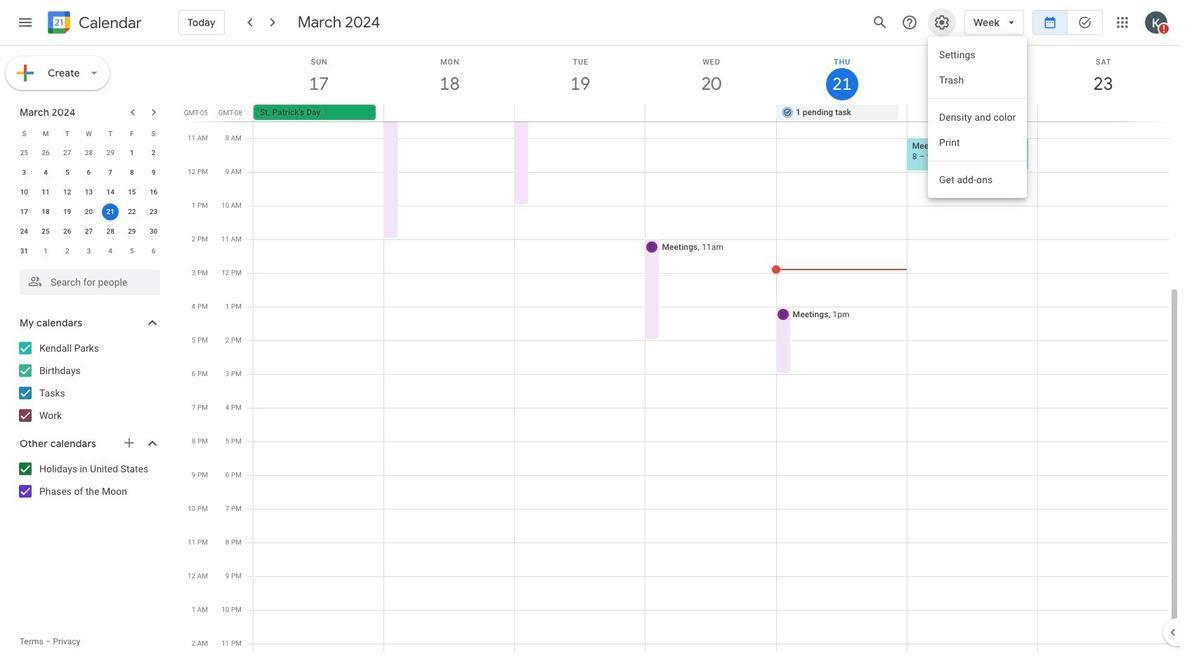Task type: describe. For each thing, give the bounding box(es) containing it.
19 element
[[59, 204, 76, 221]]

11 element
[[37, 184, 54, 201]]

14 element
[[102, 184, 119, 201]]

26 element
[[59, 223, 76, 240]]

other calendars list
[[3, 458, 174, 503]]

12 element
[[59, 184, 76, 201]]

20 element
[[80, 204, 97, 221]]

calendar element
[[45, 8, 142, 39]]

23 element
[[145, 204, 162, 221]]

15 element
[[124, 184, 140, 201]]

settings menu image
[[934, 14, 951, 31]]

22 element
[[124, 204, 140, 221]]

april 3 element
[[80, 243, 97, 260]]

cell inside march 2024 grid
[[100, 202, 121, 222]]

3 element
[[16, 164, 33, 181]]

february 27 element
[[59, 145, 76, 162]]

april 1 element
[[37, 243, 54, 260]]

april 5 element
[[124, 243, 140, 260]]

17 element
[[16, 204, 33, 221]]

5 element
[[59, 164, 76, 181]]

21, today element
[[102, 204, 119, 221]]

settings menu menu
[[928, 37, 1027, 198]]

february 26 element
[[37, 145, 54, 162]]

february 25 element
[[16, 145, 33, 162]]

april 4 element
[[102, 243, 119, 260]]

february 29 element
[[102, 145, 119, 162]]

24 element
[[16, 223, 33, 240]]



Task type: locate. For each thing, give the bounding box(es) containing it.
grid
[[180, 46, 1180, 653]]

heading
[[76, 14, 142, 31]]

april 6 element
[[145, 243, 162, 260]]

10 element
[[16, 184, 33, 201]]

27 element
[[80, 223, 97, 240]]

february 28 element
[[80, 145, 97, 162]]

8 element
[[124, 164, 140, 181]]

25 element
[[37, 223, 54, 240]]

1 element
[[124, 145, 140, 162]]

13 element
[[80, 184, 97, 201]]

4 element
[[37, 164, 54, 181]]

2 element
[[145, 145, 162, 162]]

6 element
[[80, 164, 97, 181]]

add other calendars image
[[122, 436, 136, 450]]

28 element
[[102, 223, 119, 240]]

Search for people text field
[[28, 270, 152, 295]]

9 element
[[145, 164, 162, 181]]

my calendars list
[[3, 337, 174, 427]]

7 element
[[102, 164, 119, 181]]

18 element
[[37, 204, 54, 221]]

29 element
[[124, 223, 140, 240]]

31 element
[[16, 243, 33, 260]]

main drawer image
[[17, 14, 34, 31]]

april 2 element
[[59, 243, 76, 260]]

row group
[[13, 143, 164, 261]]

16 element
[[145, 184, 162, 201]]

cell
[[384, 105, 515, 122], [515, 105, 646, 122], [646, 105, 776, 122], [907, 105, 1038, 122], [1038, 105, 1168, 122], [100, 202, 121, 222]]

heading inside 'calendar' element
[[76, 14, 142, 31]]

march 2024 grid
[[13, 124, 164, 261]]

30 element
[[145, 223, 162, 240]]

row
[[247, 105, 1180, 122], [13, 124, 164, 143], [13, 143, 164, 163], [13, 163, 164, 183], [13, 183, 164, 202], [13, 202, 164, 222], [13, 222, 164, 242], [13, 242, 164, 261]]

None search field
[[0, 264, 174, 295]]



Task type: vqa. For each thing, say whether or not it's contained in the screenshot.
15 Element
yes



